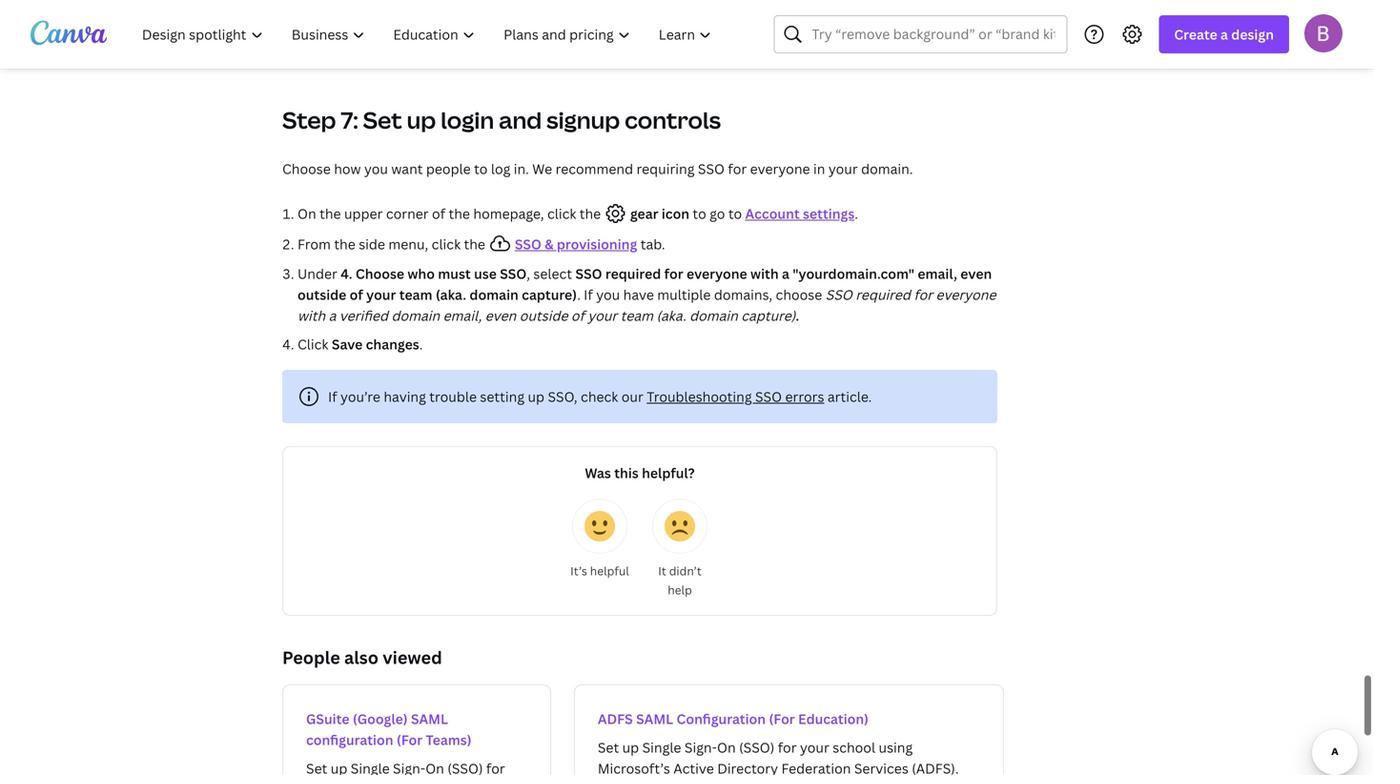 Task type: locate. For each thing, give the bounding box(es) containing it.
capture) inside sso required for everyone with a verified domain email, even outside of your team (aka. domain capture)
[[742, 307, 796, 325]]

2 horizontal spatial a
[[1221, 25, 1229, 43]]

0 vertical spatial for
[[728, 160, 747, 178]]

domain
[[470, 286, 519, 304], [392, 307, 440, 325], [690, 307, 738, 325]]

1 vertical spatial required
[[856, 286, 911, 304]]

required for capture)
[[606, 265, 662, 283]]

1 vertical spatial (aka.
[[657, 307, 687, 325]]

up left sso,
[[528, 388, 545, 406]]

saml up teams)
[[411, 710, 449, 729]]

for for domain
[[914, 286, 933, 304]]

a for sso required for everyone with a "yourdomain.com" email, even outside of your team (aka. domain capture)
[[782, 265, 790, 283]]

capture) down the select
[[522, 286, 577, 304]]

login
[[441, 105, 494, 136]]

it's
[[571, 564, 588, 579]]

a left verified
[[329, 307, 336, 325]]

upper
[[344, 205, 383, 223]]

article.
[[828, 388, 872, 406]]

2 horizontal spatial for
[[914, 286, 933, 304]]

2 horizontal spatial everyone
[[937, 286, 997, 304]]

outside down the select
[[520, 307, 568, 325]]

0 horizontal spatial click
[[432, 235, 461, 253]]

with
[[751, 265, 779, 283], [298, 307, 326, 325]]

a
[[1221, 25, 1229, 43], [782, 265, 790, 283], [329, 307, 336, 325]]

1 horizontal spatial capture)
[[742, 307, 796, 325]]

a inside sso required for everyone with a "yourdomain.com" email, even outside of your team (aka. domain capture)
[[782, 265, 790, 283]]

your inside sso required for everyone with a "yourdomain.com" email, even outside of your team (aka. domain capture)
[[367, 286, 396, 304]]

a left the design
[[1221, 25, 1229, 43]]

0 vertical spatial required
[[606, 265, 662, 283]]

for inside sso required for everyone with a "yourdomain.com" email, even outside of your team (aka. domain capture)
[[665, 265, 684, 283]]

saml right adfs
[[637, 710, 674, 729]]

a for sso required for everyone with a verified domain email, even outside of your team (aka. domain capture)
[[329, 307, 336, 325]]

account settings link
[[746, 205, 855, 223]]

0 vertical spatial if
[[584, 286, 593, 304]]

if
[[584, 286, 593, 304], [328, 388, 337, 406]]

sso right use
[[500, 265, 527, 283]]

1 horizontal spatial required
[[856, 286, 911, 304]]

the
[[320, 205, 341, 223], [449, 205, 470, 223], [580, 205, 601, 223], [334, 235, 356, 253], [464, 235, 486, 253]]

to right go
[[729, 205, 743, 223]]

for down "yourdomain.com"
[[914, 286, 933, 304]]

setting
[[480, 388, 525, 406]]

(aka. down multiple at the top
[[657, 307, 687, 325]]

your right in
[[829, 160, 858, 178]]

with inside sso required for everyone with a verified domain email, even outside of your team (aka. domain capture)
[[298, 307, 326, 325]]

0 horizontal spatial with
[[298, 307, 326, 325]]

up right set
[[407, 105, 436, 136]]

for up multiple at the top
[[665, 265, 684, 283]]

😔 image
[[665, 512, 696, 542]]

1 horizontal spatial team
[[621, 307, 654, 325]]

0 horizontal spatial for
[[665, 265, 684, 283]]

choose how you want people to log in. we recommend requiring sso for everyone in your domain.
[[282, 160, 914, 178]]

1 horizontal spatial email,
[[918, 265, 958, 283]]

0 horizontal spatial even
[[485, 307, 517, 325]]

0 vertical spatial a
[[1221, 25, 1229, 43]]

0 vertical spatial with
[[751, 265, 779, 283]]

1 vertical spatial with
[[298, 307, 326, 325]]

your down sso required for everyone with a "yourdomain.com" email, even outside of your team (aka. domain capture)
[[588, 307, 618, 325]]

0 vertical spatial choose
[[282, 160, 331, 178]]

1 vertical spatial team
[[621, 307, 654, 325]]

0 vertical spatial click
[[548, 205, 577, 223]]

0 vertical spatial everyone
[[751, 160, 811, 178]]

0 vertical spatial team
[[400, 286, 433, 304]]

you left have
[[597, 286, 620, 304]]

it
[[659, 564, 667, 579]]

1 horizontal spatial even
[[961, 265, 993, 283]]

email, inside sso required for everyone with a "yourdomain.com" email, even outside of your team (aka. domain capture)
[[918, 265, 958, 283]]

1 vertical spatial everyone
[[687, 265, 748, 283]]

sso down sso & provisioning tab.
[[576, 265, 603, 283]]

top level navigation element
[[130, 15, 728, 53]]

recommend
[[556, 160, 634, 178]]

provisioning
[[557, 235, 638, 253]]

4.
[[341, 265, 353, 283]]

of up verified
[[350, 286, 363, 304]]

if left you're
[[328, 388, 337, 406]]

1 horizontal spatial (for
[[769, 710, 795, 729]]

choose
[[282, 160, 331, 178], [356, 265, 405, 283]]

2 horizontal spatial of
[[571, 307, 585, 325]]

sso required for everyone with a verified domain email, even outside of your team (aka. domain capture)
[[298, 286, 997, 325]]

1 horizontal spatial to
[[693, 205, 707, 223]]

domain up changes
[[392, 307, 440, 325]]

0 horizontal spatial (for
[[397, 731, 423, 750]]

0 horizontal spatial of
[[350, 286, 363, 304]]

Try "remove background" or "brand kit" search field
[[812, 16, 1056, 52]]

to left log
[[474, 160, 488, 178]]

1 horizontal spatial your
[[588, 307, 618, 325]]

(aka. down the must
[[436, 286, 467, 304]]

choose down side
[[356, 265, 405, 283]]

email,
[[918, 265, 958, 283], [443, 307, 482, 325]]

2 vertical spatial for
[[914, 286, 933, 304]]

"yourdomain.com"
[[793, 265, 915, 283]]

log
[[491, 160, 511, 178]]

2 vertical spatial everyone
[[937, 286, 997, 304]]

click save changes .
[[298, 336, 423, 354]]

(for left education)
[[769, 710, 795, 729]]

configuration
[[677, 710, 766, 729]]

0 vertical spatial outside
[[298, 286, 347, 304]]

create a design
[[1175, 25, 1275, 43]]

capture)
[[522, 286, 577, 304], [742, 307, 796, 325]]

0 vertical spatial up
[[407, 105, 436, 136]]

a up the choose
[[782, 265, 790, 283]]

even inside sso required for everyone with a verified domain email, even outside of your team (aka. domain capture)
[[485, 307, 517, 325]]

for up gear icon to go to account settings .
[[728, 160, 747, 178]]

0 horizontal spatial capture)
[[522, 286, 577, 304]]

of down the select
[[571, 307, 585, 325]]

team
[[400, 286, 433, 304], [621, 307, 654, 325]]

capture) down domains,
[[742, 307, 796, 325]]

troubleshooting sso errors link
[[647, 388, 825, 406]]

outside down under
[[298, 286, 347, 304]]

click up &
[[548, 205, 577, 223]]

0 vertical spatial email,
[[918, 265, 958, 283]]

1 vertical spatial up
[[528, 388, 545, 406]]

for inside sso required for everyone with a verified domain email, even outside of your team (aka. domain capture)
[[914, 286, 933, 304]]

2 vertical spatial a
[[329, 307, 336, 325]]

you right how
[[364, 160, 388, 178]]

1 vertical spatial your
[[367, 286, 396, 304]]

0 vertical spatial (aka.
[[436, 286, 467, 304]]

1 saml from the left
[[411, 710, 449, 729]]

0 horizontal spatial required
[[606, 265, 662, 283]]

if left have
[[584, 286, 593, 304]]

having
[[384, 388, 426, 406]]

with up domains,
[[751, 265, 779, 283]]

team inside sso required for everyone with a verified domain email, even outside of your team (aka. domain capture)
[[621, 307, 654, 325]]

up
[[407, 105, 436, 136], [528, 388, 545, 406]]

create a design button
[[1160, 15, 1290, 53]]

0 horizontal spatial choose
[[282, 160, 331, 178]]

sso & provisioning tab.
[[515, 235, 666, 253]]

to left go
[[693, 205, 707, 223]]

(aka.
[[436, 286, 467, 304], [657, 307, 687, 325]]

also
[[344, 647, 379, 670]]

with up "click"
[[298, 307, 326, 325]]

1 horizontal spatial with
[[751, 265, 779, 283]]

🙂 image
[[585, 512, 615, 542]]

. up "yourdomain.com"
[[855, 205, 859, 223]]

domain down use
[[470, 286, 519, 304]]

0 horizontal spatial email,
[[443, 307, 482, 325]]

for
[[728, 160, 747, 178], [665, 265, 684, 283], [914, 286, 933, 304]]

(aka. inside sso required for everyone with a verified domain email, even outside of your team (aka. domain capture)
[[657, 307, 687, 325]]

your up verified
[[367, 286, 396, 304]]

,
[[527, 265, 531, 283]]

0 horizontal spatial to
[[474, 160, 488, 178]]

it's helpful
[[571, 564, 630, 579]]

choose left how
[[282, 160, 331, 178]]

your inside sso required for everyone with a verified domain email, even outside of your team (aka. domain capture)
[[588, 307, 618, 325]]

1 horizontal spatial domain
[[470, 286, 519, 304]]

1 vertical spatial you
[[597, 286, 620, 304]]

people
[[426, 160, 471, 178]]

outside
[[298, 286, 347, 304], [520, 307, 568, 325]]

1 vertical spatial even
[[485, 307, 517, 325]]

0 horizontal spatial saml
[[411, 710, 449, 729]]

0 vertical spatial (for
[[769, 710, 795, 729]]

1 vertical spatial for
[[665, 265, 684, 283]]

sso,
[[548, 388, 578, 406]]

0 horizontal spatial your
[[367, 286, 396, 304]]

1 vertical spatial email,
[[443, 307, 482, 325]]

0 horizontal spatial (aka.
[[436, 286, 467, 304]]

sso down "yourdomain.com"
[[826, 286, 853, 304]]

of inside sso required for everyone with a "yourdomain.com" email, even outside of your team (aka. domain capture)
[[350, 286, 363, 304]]

1 horizontal spatial up
[[528, 388, 545, 406]]

2 vertical spatial of
[[571, 307, 585, 325]]

0 vertical spatial even
[[961, 265, 993, 283]]

1 horizontal spatial outside
[[520, 307, 568, 325]]

1 vertical spatial if
[[328, 388, 337, 406]]

click
[[548, 205, 577, 223], [432, 235, 461, 253]]

required down "yourdomain.com"
[[856, 286, 911, 304]]

1 vertical spatial a
[[782, 265, 790, 283]]

1 horizontal spatial for
[[728, 160, 747, 178]]

0 vertical spatial of
[[432, 205, 446, 223]]

everyone for capture)
[[687, 265, 748, 283]]

sso
[[698, 160, 725, 178], [515, 235, 542, 253], [500, 265, 527, 283], [576, 265, 603, 283], [826, 286, 853, 304], [756, 388, 782, 406]]

1 horizontal spatial saml
[[637, 710, 674, 729]]

email, down the must
[[443, 307, 482, 325]]

1 horizontal spatial a
[[782, 265, 790, 283]]

1 horizontal spatial (aka.
[[657, 307, 687, 325]]

our
[[622, 388, 644, 406]]

1 vertical spatial outside
[[520, 307, 568, 325]]

under
[[298, 265, 338, 283]]

changes
[[366, 336, 420, 354]]

(for down (google)
[[397, 731, 423, 750]]

everyone
[[751, 160, 811, 178], [687, 265, 748, 283], [937, 286, 997, 304]]

1 vertical spatial click
[[432, 235, 461, 253]]

2 horizontal spatial your
[[829, 160, 858, 178]]

saml inside the gsuite (google) saml configuration (for teams)
[[411, 710, 449, 729]]

0 horizontal spatial team
[[400, 286, 433, 304]]

1 horizontal spatial everyone
[[751, 160, 811, 178]]

1 horizontal spatial click
[[548, 205, 577, 223]]

troubleshooting
[[647, 388, 752, 406]]

even
[[961, 265, 993, 283], [485, 307, 517, 325]]

gsuite
[[306, 710, 350, 729]]

domain down . if you have multiple domains, choose
[[690, 307, 738, 325]]

adfs saml configuration (for education) link
[[574, 685, 1005, 776]]

on
[[298, 205, 316, 223]]

1 vertical spatial choose
[[356, 265, 405, 283]]

2 saml from the left
[[637, 710, 674, 729]]

1 vertical spatial capture)
[[742, 307, 796, 325]]

adfs saml configuration (for education)
[[598, 710, 869, 729]]

team down have
[[621, 307, 654, 325]]

(for
[[769, 710, 795, 729], [397, 731, 423, 750]]

everyone inside sso required for everyone with a verified domain email, even outside of your team (aka. domain capture)
[[937, 286, 997, 304]]

everyone inside sso required for everyone with a "yourdomain.com" email, even outside of your team (aka. domain capture)
[[687, 265, 748, 283]]

of right corner
[[432, 205, 446, 223]]

click down on the upper corner of the homepage, click the
[[432, 235, 461, 253]]

required inside sso required for everyone with a verified domain email, even outside of your team (aka. domain capture)
[[856, 286, 911, 304]]

it didn't help
[[659, 564, 702, 598]]

2 vertical spatial your
[[588, 307, 618, 325]]

email, right "yourdomain.com"
[[918, 265, 958, 283]]

0 horizontal spatial a
[[329, 307, 336, 325]]

0 horizontal spatial everyone
[[687, 265, 748, 283]]

click
[[298, 336, 329, 354]]

a inside sso required for everyone with a verified domain email, even outside of your team (aka. domain capture)
[[329, 307, 336, 325]]

0 vertical spatial capture)
[[522, 286, 577, 304]]

go
[[710, 205, 726, 223]]

1 vertical spatial (for
[[397, 731, 423, 750]]

0 horizontal spatial you
[[364, 160, 388, 178]]

sso inside sso required for everyone with a "yourdomain.com" email, even outside of your team (aka. domain capture)
[[576, 265, 603, 283]]

1 horizontal spatial you
[[597, 286, 620, 304]]

with inside sso required for everyone with a "yourdomain.com" email, even outside of your team (aka. domain capture)
[[751, 265, 779, 283]]

team down who
[[400, 286, 433, 304]]

saml
[[411, 710, 449, 729], [637, 710, 674, 729]]

check
[[581, 388, 619, 406]]

1 vertical spatial of
[[350, 286, 363, 304]]

required up have
[[606, 265, 662, 283]]

tab.
[[641, 235, 666, 253]]

0 vertical spatial you
[[364, 160, 388, 178]]

required inside sso required for everyone with a "yourdomain.com" email, even outside of your team (aka. domain capture)
[[606, 265, 662, 283]]

0 horizontal spatial outside
[[298, 286, 347, 304]]

you
[[364, 160, 388, 178], [597, 286, 620, 304]]



Task type: describe. For each thing, give the bounding box(es) containing it.
this
[[615, 464, 639, 482]]

domain inside sso required for everyone with a "yourdomain.com" email, even outside of your team (aka. domain capture)
[[470, 286, 519, 304]]

0 vertical spatial your
[[829, 160, 858, 178]]

you're
[[341, 388, 381, 406]]

you for want
[[364, 160, 388, 178]]

on the upper corner of the homepage, click the
[[298, 205, 601, 223]]

outside inside sso required for everyone with a "yourdomain.com" email, even outside of your team (aka. domain capture)
[[298, 286, 347, 304]]

gsuite (google) saml configuration (for teams)
[[306, 710, 472, 750]]

domains,
[[715, 286, 773, 304]]

. down sso & provisioning link on the top left
[[577, 286, 581, 304]]

the up sso & provisioning tab.
[[580, 205, 601, 223]]

(aka. inside sso required for everyone with a "yourdomain.com" email, even outside of your team (aka. domain capture)
[[436, 286, 467, 304]]

requiring
[[637, 160, 695, 178]]

must
[[438, 265, 471, 283]]

errors
[[786, 388, 825, 406]]

was this helpful?
[[585, 464, 695, 482]]

how
[[334, 160, 361, 178]]

you for have
[[597, 286, 620, 304]]

settings
[[803, 205, 855, 223]]

domain.
[[862, 160, 914, 178]]

configuration
[[306, 731, 394, 750]]

team inside sso required for everyone with a "yourdomain.com" email, even outside of your team (aka. domain capture)
[[400, 286, 433, 304]]

0 horizontal spatial if
[[328, 388, 337, 406]]

homepage,
[[474, 205, 544, 223]]

side
[[359, 235, 385, 253]]

corner
[[386, 205, 429, 223]]

sso required for everyone with a "yourdomain.com" email, even outside of your team (aka. domain capture)
[[298, 265, 993, 304]]

viewed
[[383, 647, 442, 670]]

gear icon to go to account settings .
[[627, 205, 859, 223]]

and
[[499, 105, 542, 136]]

1 horizontal spatial if
[[584, 286, 593, 304]]

who
[[408, 265, 435, 283]]

step
[[282, 105, 336, 136]]

1 horizontal spatial of
[[432, 205, 446, 223]]

(for inside the gsuite (google) saml configuration (for teams)
[[397, 731, 423, 750]]

everyone for domain
[[937, 286, 997, 304]]

the up use
[[464, 235, 486, 253]]

use
[[474, 265, 497, 283]]

select
[[534, 265, 573, 283]]

capture) inside sso required for everyone with a "yourdomain.com" email, even outside of your team (aka. domain capture)
[[522, 286, 577, 304]]

from
[[298, 235, 331, 253]]

2 horizontal spatial domain
[[690, 307, 738, 325]]

0 horizontal spatial domain
[[392, 307, 440, 325]]

sso left &
[[515, 235, 542, 253]]

1 horizontal spatial choose
[[356, 265, 405, 283]]

account
[[746, 205, 800, 223]]

icon
[[662, 205, 690, 223]]

the down people
[[449, 205, 470, 223]]

have
[[624, 286, 654, 304]]

with for verified
[[298, 307, 326, 325]]

verified
[[340, 307, 388, 325]]

sso left errors
[[756, 388, 782, 406]]

didn't
[[670, 564, 702, 579]]

in
[[814, 160, 826, 178]]

. up having
[[420, 336, 423, 354]]

sso & provisioning link
[[515, 235, 638, 253]]

a inside create a design "dropdown button"
[[1221, 25, 1229, 43]]

want
[[392, 160, 423, 178]]

people
[[282, 647, 340, 670]]

sso up go
[[698, 160, 725, 178]]

with for "yourdomain.com"
[[751, 265, 779, 283]]

education)
[[799, 710, 869, 729]]

was
[[585, 464, 612, 482]]

. down the choose
[[796, 307, 800, 325]]

the right "on" on the left top
[[320, 205, 341, 223]]

. if you have multiple domains, choose
[[577, 286, 823, 304]]

signup
[[547, 105, 620, 136]]

2 horizontal spatial to
[[729, 205, 743, 223]]

we
[[533, 160, 553, 178]]

bob builder image
[[1305, 14, 1343, 52]]

helpful?
[[642, 464, 695, 482]]

people also viewed
[[282, 647, 442, 670]]

help
[[668, 583, 693, 598]]

(google)
[[353, 710, 408, 729]]

menu,
[[389, 235, 429, 253]]

create
[[1175, 25, 1218, 43]]

0 horizontal spatial up
[[407, 105, 436, 136]]

for for capture)
[[665, 265, 684, 283]]

7:
[[341, 105, 359, 136]]

adfs
[[598, 710, 633, 729]]

even inside sso required for everyone with a "yourdomain.com" email, even outside of your team (aka. domain capture)
[[961, 265, 993, 283]]

helpful
[[590, 564, 630, 579]]

sso inside sso required for everyone with a verified domain email, even outside of your team (aka. domain capture)
[[826, 286, 853, 304]]

controls
[[625, 105, 721, 136]]

save
[[332, 336, 363, 354]]

trouble
[[430, 388, 477, 406]]

teams)
[[426, 731, 472, 750]]

choose
[[776, 286, 823, 304]]

gear
[[631, 205, 659, 223]]

in.
[[514, 160, 529, 178]]

the left side
[[334, 235, 356, 253]]

required for domain
[[856, 286, 911, 304]]

email, inside sso required for everyone with a verified domain email, even outside of your team (aka. domain capture)
[[443, 307, 482, 325]]

set
[[363, 105, 402, 136]]

of inside sso required for everyone with a verified domain email, even outside of your team (aka. domain capture)
[[571, 307, 585, 325]]

multiple
[[658, 286, 711, 304]]

from the side menu, click the
[[298, 235, 489, 253]]

outside inside sso required for everyone with a verified domain email, even outside of your team (aka. domain capture)
[[520, 307, 568, 325]]

step 7: set up login and signup controls
[[282, 105, 721, 136]]

gsuite (google) saml configuration (for teams) link
[[282, 685, 551, 776]]

design
[[1232, 25, 1275, 43]]

&
[[545, 235, 554, 253]]



Task type: vqa. For each thing, say whether or not it's contained in the screenshot.
the check
yes



